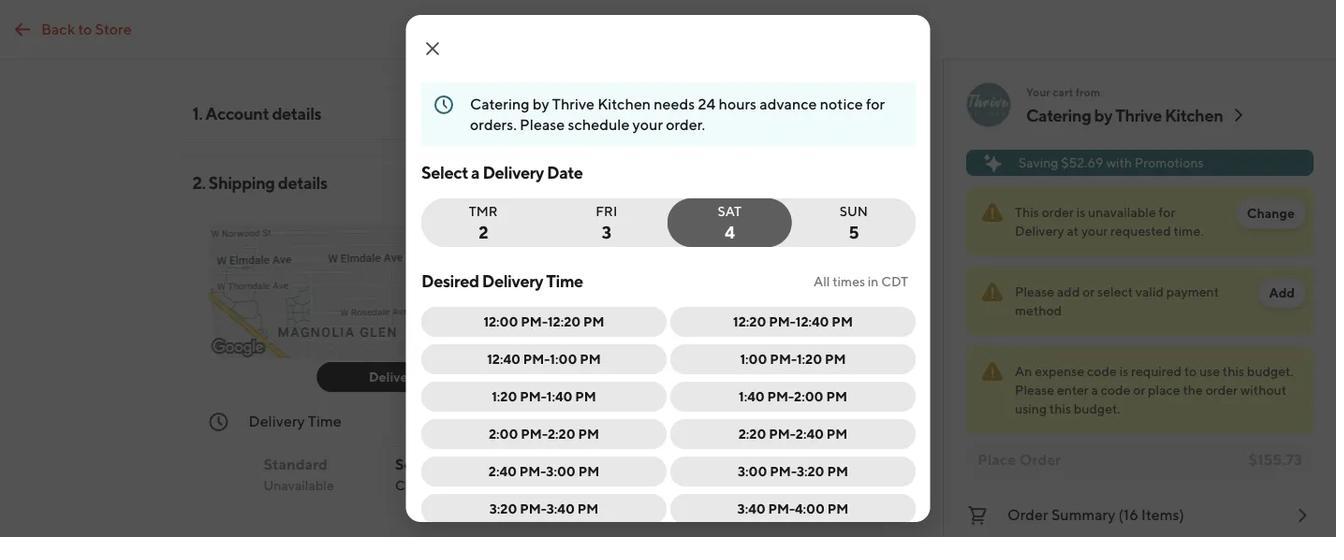 Task type: vqa. For each thing, say whether or not it's contained in the screenshot.
the middle Thai
no



Task type: describe. For each thing, give the bounding box(es) containing it.
pm- for 1:20
[[770, 352, 796, 367]]

12:20 PM-12:40 PM radio
[[670, 307, 915, 337]]

status containing this order is unavailable for delivery at your requested time.
[[966, 187, 1314, 256]]

pm for 3:20 pm-3:40 pm
[[577, 501, 598, 517]]

pm for 2:20 pm-2:40 pm
[[826, 427, 847, 442]]

4:00
[[795, 501, 825, 517]]

choose
[[395, 478, 441, 494]]

pm- for 3:40
[[519, 501, 546, 517]]

pm for 1:00 pm-1:20 pm
[[825, 352, 846, 367]]

expense
[[1035, 364, 1085, 379]]

1. account details
[[192, 103, 321, 123]]

order inside button
[[1008, 506, 1049, 524]]

please inside 'catering by thrive kitchen needs 24 hours advance notice for orders. please schedule your order.'
[[519, 116, 564, 133]]

1:20 inside 1:00 pm-1:20 pm option
[[796, 352, 822, 367]]

1 1:40 from the left
[[546, 389, 572, 405]]

pm for 12:20 pm-12:40 pm
[[831, 314, 853, 330]]

2:00 pm-2:20 pm
[[488, 427, 599, 442]]

order summary (16 items) button
[[966, 501, 1314, 531]]

time
[[453, 478, 480, 494]]

1 vertical spatial budget.
[[1074, 401, 1121, 417]]

back
[[41, 20, 75, 37]]

without
[[1241, 383, 1287, 398]]

3
[[602, 222, 611, 242]]

order inside this order is unavailable for delivery at your requested time.
[[1042, 205, 1074, 220]]

notice
[[820, 95, 863, 113]]

2:20 inside option
[[547, 427, 575, 442]]

pm for 2:40 pm-3:00 pm
[[578, 464, 599, 479]]

12:40 inside 12:40 pm-1:00 pm radio
[[487, 352, 520, 367]]

$52.69
[[1061, 155, 1104, 170]]

a for time
[[444, 478, 451, 494]]

3:20 PM-3:40 PM radio
[[421, 494, 666, 524]]

by for catering by thrive kitchen needs 24 hours advance notice for orders. please schedule your order.
[[532, 95, 549, 113]]

0 horizontal spatial time
[[308, 413, 342, 430]]

sun
[[839, 204, 867, 219]]

3:40 pm-4:00 pm
[[737, 501, 848, 517]]

catering for catering by thrive kitchen needs 24 hours advance notice for orders. please schedule your order.
[[470, 95, 529, 113]]

please add or select valid payment method
[[1015, 284, 1219, 318]]

at
[[1067, 223, 1079, 239]]

pm- for 4:00
[[768, 501, 795, 517]]

1 vertical spatial code
[[1101, 383, 1131, 398]]

2 vertical spatial for
[[464, 456, 483, 473]]

your cart from
[[1026, 85, 1100, 98]]

times
[[832, 274, 865, 289]]

delivery up 12:00 in the left bottom of the page
[[482, 271, 543, 291]]

sun 5
[[839, 204, 867, 242]]

2:40 pm-3:00 pm
[[488, 464, 599, 479]]

1:40 pm-2:00 pm
[[738, 389, 847, 405]]

pm- for 1:00
[[523, 352, 550, 367]]

later
[[486, 456, 518, 473]]

12:20 inside 'radio'
[[547, 314, 580, 330]]

1 vertical spatial this
[[1050, 401, 1071, 417]]

5
[[848, 222, 858, 242]]

3:00 PM-3:20 PM radio
[[670, 457, 915, 487]]

catering by thrive kitchen needs 24 hours advance notice for orders. please schedule your order.
[[470, 95, 885, 133]]

2:40 PM-3:00 PM radio
[[421, 457, 666, 487]]

3:00 pm-3:20 pm
[[738, 464, 848, 479]]

for inside this order is unavailable for delivery at your requested time.
[[1159, 205, 1176, 220]]

a for delivery
[[471, 162, 479, 182]]

the
[[1183, 383, 1203, 398]]

please inside an expense code is required to use this budget. please enter a code or place the order without using this budget.
[[1015, 383, 1055, 398]]

2:00 inside 2:00 pm-2:20 pm option
[[488, 427, 518, 442]]

pm- for 1:40
[[519, 389, 546, 405]]

required
[[1131, 364, 1182, 379]]

or inside please add or select valid payment method
[[1083, 284, 1095, 300]]

12:20 pm-12:40 pm
[[733, 314, 853, 330]]

2:00 inside "1:40 pm-2:00 pm" option
[[794, 389, 823, 405]]

1:40 PM-2:00 PM radio
[[670, 382, 915, 412]]

catering by thrive kitchen
[[1026, 105, 1223, 125]]

using
[[1015, 401, 1047, 417]]

valid
[[1136, 284, 1164, 300]]

2 1:40 from the left
[[738, 389, 764, 405]]

schedule
[[567, 116, 629, 133]]

to inside button
[[78, 20, 92, 37]]

place
[[978, 451, 1016, 469]]

2:20 pm-2:40 pm
[[738, 427, 847, 442]]

desired
[[421, 271, 479, 291]]

your inside 'catering by thrive kitchen needs 24 hours advance notice for orders. please schedule your order.'
[[632, 116, 663, 133]]

schedule for later option group
[[421, 307, 915, 538]]

time.
[[1174, 223, 1204, 239]]

sat 4
[[717, 204, 741, 242]]

an expense code is required to use this budget. please enter a code or place the order without using this budget. status
[[966, 346, 1314, 434]]

enter
[[1057, 383, 1089, 398]]

close image
[[421, 37, 443, 60]]

catering for catering by thrive kitchen
[[1026, 105, 1091, 125]]

delivery up the tmr
[[482, 162, 543, 182]]

cart
[[1053, 85, 1073, 98]]

tmr
[[469, 204, 497, 219]]

payment
[[1167, 284, 1219, 300]]

sat
[[717, 204, 741, 219]]

items)
[[1142, 506, 1185, 524]]

pm for 3:00 pm-3:20 pm
[[827, 464, 848, 479]]

1:20 PM-1:40 PM radio
[[421, 382, 666, 412]]

an
[[1015, 364, 1032, 379]]

status containing please add or select valid payment method
[[966, 267, 1314, 335]]

12:40 inside 12:20 pm-12:40 pm option
[[795, 314, 829, 330]]

12:00 PM-12:20 PM radio
[[421, 307, 666, 337]]

an expense code is required to use this budget. please enter a code or place the order without using this budget.
[[1015, 364, 1294, 417]]

3:40 PM-4:00 PM radio
[[670, 494, 915, 524]]

order inside an expense code is required to use this budget. please enter a code or place the order without using this budget.
[[1206, 383, 1238, 398]]

promotions
[[1135, 155, 1204, 170]]

fri 3
[[595, 204, 617, 242]]

pm for 1:20 pm-1:40 pm
[[575, 389, 596, 405]]

select
[[1098, 284, 1133, 300]]

option group containing standard
[[249, 432, 736, 503]]

funkytownclown1@gmail.com
[[549, 104, 751, 122]]

2:40 inside 2:20 pm-2:40 pm radio
[[795, 427, 824, 442]]

all times in cdt
[[813, 274, 908, 289]]

store
[[95, 20, 132, 37]]

tmr 2
[[469, 204, 497, 242]]

standard
[[264, 456, 328, 473]]

standard unavailable
[[264, 456, 334, 494]]

$155.73
[[1249, 451, 1303, 469]]

please inside please add or select valid payment method
[[1015, 284, 1055, 300]]

summary
[[1052, 506, 1116, 524]]

advance
[[759, 95, 817, 113]]

choose a time
[[395, 478, 480, 494]]

order summary (16 items)
[[1008, 506, 1185, 524]]

place
[[1148, 383, 1181, 398]]

orders.
[[470, 116, 516, 133]]

desired delivery time
[[421, 271, 583, 291]]

Delivery radio
[[317, 362, 472, 392]]

2. shipping
[[192, 172, 275, 192]]

is inside an expense code is required to use this budget. please enter a code or place the order without using this budget.
[[1120, 364, 1129, 379]]

to inside an expense code is required to use this budget. please enter a code or place the order without using this budget.
[[1185, 364, 1197, 379]]

3:00 inside option
[[546, 464, 575, 479]]

1 vertical spatial 3:20
[[489, 501, 517, 517]]



Task type: locate. For each thing, give the bounding box(es) containing it.
0 vertical spatial or
[[1083, 284, 1095, 300]]

thrive for catering by thrive kitchen
[[1116, 105, 1162, 125]]

0 horizontal spatial 1:00
[[550, 352, 577, 367]]

1 vertical spatial to
[[1185, 364, 1197, 379]]

1 vertical spatial 2:40
[[488, 464, 516, 479]]

0 horizontal spatial is
[[1077, 205, 1086, 220]]

please up method
[[1015, 284, 1055, 300]]

3:00
[[546, 464, 575, 479], [738, 464, 767, 479]]

thrive up saving $52.69 with promotions button
[[1116, 105, 1162, 125]]

1 horizontal spatial a
[[471, 162, 479, 182]]

1 horizontal spatial 12:20
[[733, 314, 766, 330]]

order up at
[[1042, 205, 1074, 220]]

select a delivery date
[[421, 162, 582, 182]]

pm- for 12:40
[[769, 314, 795, 330]]

details right 1. account
[[272, 103, 321, 123]]

pm down 2:20 pm-2:40 pm radio
[[827, 464, 848, 479]]

12:40 pm-1:00 pm
[[487, 352, 601, 367]]

pm down the times
[[831, 314, 853, 330]]

pm down 1:20 pm-1:40 pm option
[[578, 427, 599, 442]]

use
[[1200, 364, 1220, 379]]

is left required
[[1120, 364, 1129, 379]]

0 vertical spatial to
[[78, 20, 92, 37]]

0 vertical spatial 2:00
[[794, 389, 823, 405]]

0 vertical spatial order
[[1019, 451, 1061, 469]]

1 horizontal spatial by
[[1094, 105, 1113, 125]]

2 vertical spatial please
[[1015, 383, 1055, 398]]

please
[[519, 116, 564, 133], [1015, 284, 1055, 300], [1015, 383, 1055, 398]]

schedule for later
[[395, 456, 518, 473]]

2 vertical spatial a
[[444, 478, 451, 494]]

4
[[724, 222, 734, 242]]

12:20 up 12:40 pm-1:00 pm
[[547, 314, 580, 330]]

saving $52.69 with promotions
[[1019, 155, 1204, 170]]

2:00 up later
[[488, 427, 518, 442]]

a left time
[[444, 478, 451, 494]]

kitchen inside 'catering by thrive kitchen needs 24 hours advance notice for orders. please schedule your order.'
[[597, 95, 650, 113]]

2:20 inside radio
[[738, 427, 766, 442]]

delivery inside option
[[369, 369, 420, 385]]

kitchen up schedule
[[597, 95, 650, 113]]

cdt
[[881, 274, 908, 289]]

0 horizontal spatial or
[[1083, 284, 1095, 300]]

0 horizontal spatial 12:20
[[547, 314, 580, 330]]

1 horizontal spatial this
[[1223, 364, 1245, 379]]

1 horizontal spatial 3:20
[[796, 464, 824, 479]]

pm- up pickup
[[523, 352, 550, 367]]

is up at
[[1077, 205, 1086, 220]]

order
[[1042, 205, 1074, 220], [1206, 383, 1238, 398]]

change button
[[1236, 199, 1306, 228]]

option group
[[249, 432, 736, 503]]

delivery down this
[[1015, 223, 1064, 239]]

catering inside button
[[1026, 105, 1091, 125]]

catering by thrive kitchen button
[[1026, 104, 1250, 126]]

3:00 down 2:20 pm-2:40 pm radio
[[738, 464, 767, 479]]

thrive
[[552, 95, 594, 113], [1116, 105, 1162, 125]]

catering up orders.
[[470, 95, 529, 113]]

place order
[[978, 451, 1061, 469]]

pm down 12:40 pm-1:00 pm radio
[[575, 389, 596, 405]]

2 12:20 from the left
[[733, 314, 766, 330]]

pm- for 3:20
[[770, 464, 796, 479]]

2:20 down 1:20 pm-1:40 pm option
[[547, 427, 575, 442]]

thrive up schedule
[[552, 95, 594, 113]]

pm for 2:00 pm-2:20 pm
[[578, 427, 599, 442]]

1 horizontal spatial or
[[1133, 383, 1146, 398]]

back to store button
[[0, 11, 143, 48]]

3:20 pm-3:40 pm
[[489, 501, 598, 517]]

0 vertical spatial please
[[519, 116, 564, 133]]

1 vertical spatial 1:20
[[491, 389, 517, 405]]

thrive for catering by thrive kitchen needs 24 hours advance notice for orders. please schedule your order.
[[552, 95, 594, 113]]

2:40
[[795, 427, 824, 442], [488, 464, 516, 479]]

1 vertical spatial your
[[1082, 223, 1108, 239]]

time up standard
[[308, 413, 342, 430]]

2:20 PM-2:40 PM radio
[[670, 420, 915, 450]]

needs
[[653, 95, 695, 113]]

pm- for 2:40
[[769, 427, 795, 442]]

a right enter
[[1092, 383, 1098, 398]]

pm for 1:40 pm-2:00 pm
[[826, 389, 847, 405]]

2:00 down 1:00 pm-1:20 pm option
[[794, 389, 823, 405]]

1:40 down pickup
[[546, 389, 572, 405]]

0 horizontal spatial 1:40
[[546, 389, 572, 405]]

0 vertical spatial details
[[272, 103, 321, 123]]

1 horizontal spatial to
[[1185, 364, 1197, 379]]

1 horizontal spatial 3:00
[[738, 464, 767, 479]]

0 horizontal spatial for
[[464, 456, 483, 473]]

code up enter
[[1087, 364, 1117, 379]]

1. account
[[192, 103, 269, 123]]

code right enter
[[1101, 383, 1131, 398]]

0 horizontal spatial to
[[78, 20, 92, 37]]

pm- up 1:00 pm-1:20 pm
[[769, 314, 795, 330]]

order.
[[666, 116, 705, 133]]

1:00 inside option
[[740, 352, 767, 367]]

pm down 12:20 pm-12:40 pm option
[[825, 352, 846, 367]]

12:40
[[795, 314, 829, 330], [487, 352, 520, 367]]

12:00 pm-12:20 pm
[[483, 314, 604, 330]]

for inside 'catering by thrive kitchen needs 24 hours advance notice for orders. please schedule your order.'
[[866, 95, 885, 113]]

by up date
[[532, 95, 549, 113]]

pm- down "1:40 pm-2:00 pm" option
[[769, 427, 795, 442]]

budget. up without
[[1247, 364, 1294, 379]]

pm down 2:00 pm-2:20 pm option
[[578, 464, 599, 479]]

2:40 down "1:40 pm-2:00 pm" option
[[795, 427, 824, 442]]

add button
[[1258, 278, 1306, 308]]

1 horizontal spatial catering
[[1026, 105, 1091, 125]]

1 12:20 from the left
[[547, 314, 580, 330]]

pm- for 3:00
[[519, 464, 546, 479]]

1 horizontal spatial 2:00
[[794, 389, 823, 405]]

12:20 up 1:00 pm-1:20 pm
[[733, 314, 766, 330]]

0 horizontal spatial this
[[1050, 401, 1071, 417]]

2:40 inside 2:40 pm-3:00 pm option
[[488, 464, 516, 479]]

0 horizontal spatial catering
[[470, 95, 529, 113]]

(16
[[1119, 506, 1139, 524]]

0 vertical spatial 12:40
[[795, 314, 829, 330]]

1 horizontal spatial for
[[866, 95, 885, 113]]

is inside this order is unavailable for delivery at your requested time.
[[1077, 205, 1086, 220]]

1 1:00 from the left
[[550, 352, 577, 367]]

1 vertical spatial for
[[1159, 205, 1176, 220]]

a
[[471, 162, 479, 182], [1092, 383, 1098, 398], [444, 478, 451, 494]]

1 vertical spatial please
[[1015, 284, 1055, 300]]

2:00
[[794, 389, 823, 405], [488, 427, 518, 442]]

with
[[1106, 155, 1132, 170]]

0 horizontal spatial budget.
[[1074, 401, 1121, 417]]

24
[[698, 95, 715, 113]]

pm for 12:40 pm-1:00 pm
[[579, 352, 601, 367]]

1 horizontal spatial order
[[1206, 383, 1238, 398]]

by
[[532, 95, 549, 113], [1094, 105, 1113, 125]]

order
[[1019, 451, 1061, 469], [1008, 506, 1049, 524]]

details for 2. shipping details
[[278, 172, 327, 192]]

1:20 pm-1:40 pm
[[491, 389, 596, 405]]

0 horizontal spatial by
[[532, 95, 549, 113]]

1 horizontal spatial 1:00
[[740, 352, 767, 367]]

12:20
[[547, 314, 580, 330], [733, 314, 766, 330]]

1 vertical spatial 2:00
[[488, 427, 518, 442]]

delivery up standard
[[249, 413, 305, 430]]

1:00 up pickup
[[550, 352, 577, 367]]

pm- down pickup
[[519, 389, 546, 405]]

pm- inside 'radio'
[[521, 314, 547, 330]]

kitchen inside button
[[1165, 105, 1223, 125]]

1 horizontal spatial 1:40
[[738, 389, 764, 405]]

or right add
[[1083, 284, 1095, 300]]

pm- for 12:20
[[521, 314, 547, 330]]

0 horizontal spatial 3:00
[[546, 464, 575, 479]]

by for catering by thrive kitchen
[[1094, 105, 1113, 125]]

your right at
[[1082, 223, 1108, 239]]

your inside this order is unavailable for delivery at your requested time.
[[1082, 223, 1108, 239]]

0 vertical spatial for
[[866, 95, 885, 113]]

2:20
[[547, 427, 575, 442], [738, 427, 766, 442]]

2 3:00 from the left
[[738, 464, 767, 479]]

1 vertical spatial a
[[1092, 383, 1098, 398]]

your
[[1026, 85, 1051, 98]]

2
[[478, 222, 488, 242]]

from
[[1076, 85, 1100, 98]]

0 horizontal spatial 2:00
[[488, 427, 518, 442]]

pm- down 2:20 pm-2:40 pm radio
[[770, 464, 796, 479]]

1 horizontal spatial time
[[546, 271, 583, 291]]

1:00 PM-1:20 PM radio
[[670, 345, 915, 375]]

1 horizontal spatial 2:40
[[795, 427, 824, 442]]

fri
[[595, 204, 617, 219]]

order down use
[[1206, 383, 1238, 398]]

0 horizontal spatial 3:20
[[489, 501, 517, 517]]

Pickup radio
[[460, 362, 626, 392]]

delivery time
[[249, 413, 342, 430]]

0 horizontal spatial your
[[632, 116, 663, 133]]

please up using
[[1015, 383, 1055, 398]]

by down from
[[1094, 105, 1113, 125]]

catering inside 'catering by thrive kitchen needs 24 hours advance notice for orders. please schedule your order.'
[[470, 95, 529, 113]]

3:40 down 2:40 pm-3:00 pm option
[[546, 501, 574, 517]]

1 3:00 from the left
[[546, 464, 575, 479]]

pickup
[[528, 369, 570, 385]]

0 horizontal spatial 2:40
[[488, 464, 516, 479]]

kitchen for catering by thrive kitchen needs 24 hours advance notice for orders. please schedule your order.
[[597, 95, 650, 113]]

1 vertical spatial time
[[308, 413, 342, 430]]

2 1:00 from the left
[[740, 352, 767, 367]]

pm- for 2:20
[[521, 427, 547, 442]]

pm right 4:00
[[827, 501, 848, 517]]

3:00 inside radio
[[738, 464, 767, 479]]

2 2:20 from the left
[[738, 427, 766, 442]]

pm- right later
[[519, 464, 546, 479]]

0 vertical spatial budget.
[[1247, 364, 1294, 379]]

pm- for 2:00
[[767, 389, 794, 405]]

pm down "1:40 pm-2:00 pm" option
[[826, 427, 847, 442]]

0 vertical spatial code
[[1087, 364, 1117, 379]]

pm- down 12:20 pm-12:40 pm option
[[770, 352, 796, 367]]

this
[[1015, 205, 1039, 220]]

1 vertical spatial 12:40
[[487, 352, 520, 367]]

this order is unavailable for delivery at your requested time.
[[1015, 205, 1204, 239]]

is
[[1077, 205, 1086, 220], [1120, 364, 1129, 379]]

method
[[1015, 303, 1062, 318]]

kitchen up promotions
[[1165, 105, 1223, 125]]

1:40 down 1:00 pm-1:20 pm option
[[738, 389, 764, 405]]

pm inside 'radio'
[[583, 314, 604, 330]]

catering down cart
[[1026, 105, 1091, 125]]

0 horizontal spatial 1:20
[[491, 389, 517, 405]]

2 status from the top
[[966, 267, 1314, 335]]

details right 2. shipping
[[278, 172, 327, 192]]

pm down 2:40 pm-3:00 pm option
[[577, 501, 598, 517]]

saving
[[1019, 155, 1059, 170]]

1:00 inside radio
[[550, 352, 577, 367]]

1 vertical spatial order
[[1008, 506, 1049, 524]]

details for 1. account details
[[272, 103, 321, 123]]

pm up 12:40 pm-1:00 pm
[[583, 314, 604, 330]]

unavailable
[[264, 478, 334, 494]]

a right select
[[471, 162, 479, 182]]

3:20 down later
[[489, 501, 517, 517]]

2 horizontal spatial a
[[1092, 383, 1098, 398]]

2 3:40 from the left
[[737, 501, 765, 517]]

code
[[1087, 364, 1117, 379], [1101, 383, 1131, 398]]

hours
[[718, 95, 756, 113]]

your down needs
[[632, 116, 663, 133]]

12:40 PM-1:00 PM radio
[[421, 345, 666, 375]]

1 horizontal spatial 3:40
[[737, 501, 765, 517]]

1 horizontal spatial 2:20
[[738, 427, 766, 442]]

3:20
[[796, 464, 824, 479], [489, 501, 517, 517]]

3:20 up 4:00
[[796, 464, 824, 479]]

0 vertical spatial this
[[1223, 364, 1245, 379]]

pm- down 1:20 pm-1:40 pm option
[[521, 427, 547, 442]]

for up time
[[464, 456, 483, 473]]

0 vertical spatial time
[[546, 271, 583, 291]]

pm- down 1:00 pm-1:20 pm option
[[767, 389, 794, 405]]

order right place
[[1019, 451, 1061, 469]]

1 horizontal spatial your
[[1082, 223, 1108, 239]]

please right orders.
[[519, 116, 564, 133]]

status
[[966, 187, 1314, 256], [966, 267, 1314, 335]]

12:20 inside option
[[733, 314, 766, 330]]

0 vertical spatial 3:20
[[796, 464, 824, 479]]

1 vertical spatial is
[[1120, 364, 1129, 379]]

time
[[546, 271, 583, 291], [308, 413, 342, 430]]

1 vertical spatial status
[[966, 267, 1314, 335]]

to up the
[[1185, 364, 1197, 379]]

1 vertical spatial order
[[1206, 383, 1238, 398]]

for up time.
[[1159, 205, 1176, 220]]

by inside 'catering by thrive kitchen needs 24 hours advance notice for orders. please schedule your order.'
[[532, 95, 549, 113]]

0 vertical spatial a
[[471, 162, 479, 182]]

3:00 down 2:00 pm-2:20 pm option
[[546, 464, 575, 479]]

delivery up 'schedule'
[[369, 369, 420, 385]]

by inside button
[[1094, 105, 1113, 125]]

1 horizontal spatial is
[[1120, 364, 1129, 379]]

0 vertical spatial is
[[1077, 205, 1086, 220]]

12:00
[[483, 314, 518, 330]]

a inside an expense code is required to use this budget. please enter a code or place the order without using this budget.
[[1092, 383, 1098, 398]]

select
[[421, 162, 468, 182]]

0 vertical spatial order
[[1042, 205, 1074, 220]]

pm down 1:00 pm-1:20 pm option
[[826, 389, 847, 405]]

add
[[1269, 285, 1295, 301]]

1:00 down 12:20 pm-12:40 pm option
[[740, 352, 767, 367]]

budget. down enter
[[1074, 401, 1121, 417]]

pm for 12:00 pm-12:20 pm
[[583, 314, 604, 330]]

0 vertical spatial status
[[966, 187, 1314, 256]]

0 vertical spatial 1:20
[[796, 352, 822, 367]]

1:00 pm-1:20 pm
[[740, 352, 846, 367]]

2:20 down "1:40 pm-2:00 pm" option
[[738, 427, 766, 442]]

pm- down 2:40 pm-3:00 pm option
[[519, 501, 546, 517]]

0 horizontal spatial 12:40
[[487, 352, 520, 367]]

date
[[546, 162, 582, 182]]

pm for 3:40 pm-4:00 pm
[[827, 501, 848, 517]]

delivery inside this order is unavailable for delivery at your requested time.
[[1015, 223, 1064, 239]]

0 horizontal spatial order
[[1042, 205, 1074, 220]]

for right notice
[[866, 95, 885, 113]]

1 horizontal spatial 12:40
[[795, 314, 829, 330]]

back to store
[[41, 20, 132, 37]]

kitchen
[[597, 95, 650, 113], [1165, 105, 1223, 125]]

pm- right 12:00 in the left bottom of the page
[[521, 314, 547, 330]]

or
[[1083, 284, 1095, 300], [1133, 383, 1146, 398]]

this down enter
[[1050, 401, 1071, 417]]

0 horizontal spatial 3:40
[[546, 501, 574, 517]]

thrive inside button
[[1116, 105, 1162, 125]]

None radio
[[421, 199, 545, 247], [544, 199, 679, 247], [421, 199, 545, 247], [544, 199, 679, 247]]

delivery
[[482, 162, 543, 182], [1015, 223, 1064, 239], [482, 271, 543, 291], [369, 369, 420, 385], [249, 413, 305, 430]]

0 horizontal spatial thrive
[[552, 95, 594, 113]]

0 horizontal spatial 2:20
[[547, 427, 575, 442]]

2:00 PM-2:20 PM radio
[[421, 420, 666, 450]]

pm down the 12:00 pm-12:20 pm 'radio'
[[579, 352, 601, 367]]

order left summary
[[1008, 506, 1049, 524]]

None radio
[[667, 199, 791, 247], [780, 199, 915, 247], [249, 447, 365, 503], [380, 447, 556, 503], [667, 199, 791, 247], [780, 199, 915, 247], [249, 447, 365, 503], [380, 447, 556, 503]]

in
[[868, 274, 878, 289]]

to right back
[[78, 20, 92, 37]]

1 2:20 from the left
[[547, 427, 575, 442]]

1 horizontal spatial thrive
[[1116, 105, 1162, 125]]

0 vertical spatial 2:40
[[795, 427, 824, 442]]

1:00
[[550, 352, 577, 367], [740, 352, 767, 367]]

2 horizontal spatial for
[[1159, 205, 1176, 220]]

this right use
[[1223, 364, 1245, 379]]

status down saving $52.69 with promotions button
[[966, 187, 1314, 256]]

0 horizontal spatial a
[[444, 478, 451, 494]]

0 horizontal spatial kitchen
[[597, 95, 650, 113]]

3:40 down 3:00 pm-3:20 pm radio
[[737, 501, 765, 517]]

kitchen for catering by thrive kitchen
[[1165, 105, 1223, 125]]

delivery or pickup selector option group
[[317, 362, 626, 392]]

time up 12:00 pm-12:20 pm
[[546, 271, 583, 291]]

1 horizontal spatial kitchen
[[1165, 105, 1223, 125]]

thrive inside 'catering by thrive kitchen needs 24 hours advance notice for orders. please schedule your order.'
[[552, 95, 594, 113]]

1 horizontal spatial budget.
[[1247, 364, 1294, 379]]

or left place
[[1133, 383, 1146, 398]]

unavailable
[[1088, 205, 1156, 220]]

all
[[813, 274, 830, 289]]

1 vertical spatial details
[[278, 172, 327, 192]]

status down the requested
[[966, 267, 1314, 335]]

day picker option group
[[421, 199, 915, 247]]

0 vertical spatial your
[[632, 116, 663, 133]]

2:40 right time
[[488, 464, 516, 479]]

pm
[[583, 314, 604, 330], [831, 314, 853, 330], [579, 352, 601, 367], [825, 352, 846, 367], [575, 389, 596, 405], [826, 389, 847, 405], [578, 427, 599, 442], [826, 427, 847, 442], [578, 464, 599, 479], [827, 464, 848, 479], [577, 501, 598, 517], [827, 501, 848, 517]]

requested
[[1111, 223, 1171, 239]]

pm- down 3:00 pm-3:20 pm radio
[[768, 501, 795, 517]]

1 status from the top
[[966, 187, 1314, 256]]

1:20 inside 1:20 pm-1:40 pm option
[[491, 389, 517, 405]]

details
[[272, 103, 321, 123], [278, 172, 327, 192]]

1 3:40 from the left
[[546, 501, 574, 517]]

this
[[1223, 364, 1245, 379], [1050, 401, 1071, 417]]

or inside an expense code is required to use this budget. please enter a code or place the order without using this budget.
[[1133, 383, 1146, 398]]

12:40 down all
[[795, 314, 829, 330]]

schedule
[[395, 456, 461, 473]]

1 vertical spatial or
[[1133, 383, 1146, 398]]

1 horizontal spatial 1:20
[[796, 352, 822, 367]]

catering
[[470, 95, 529, 113], [1026, 105, 1091, 125]]

add
[[1057, 284, 1080, 300]]

12:40 down 12:00 in the left bottom of the page
[[487, 352, 520, 367]]



